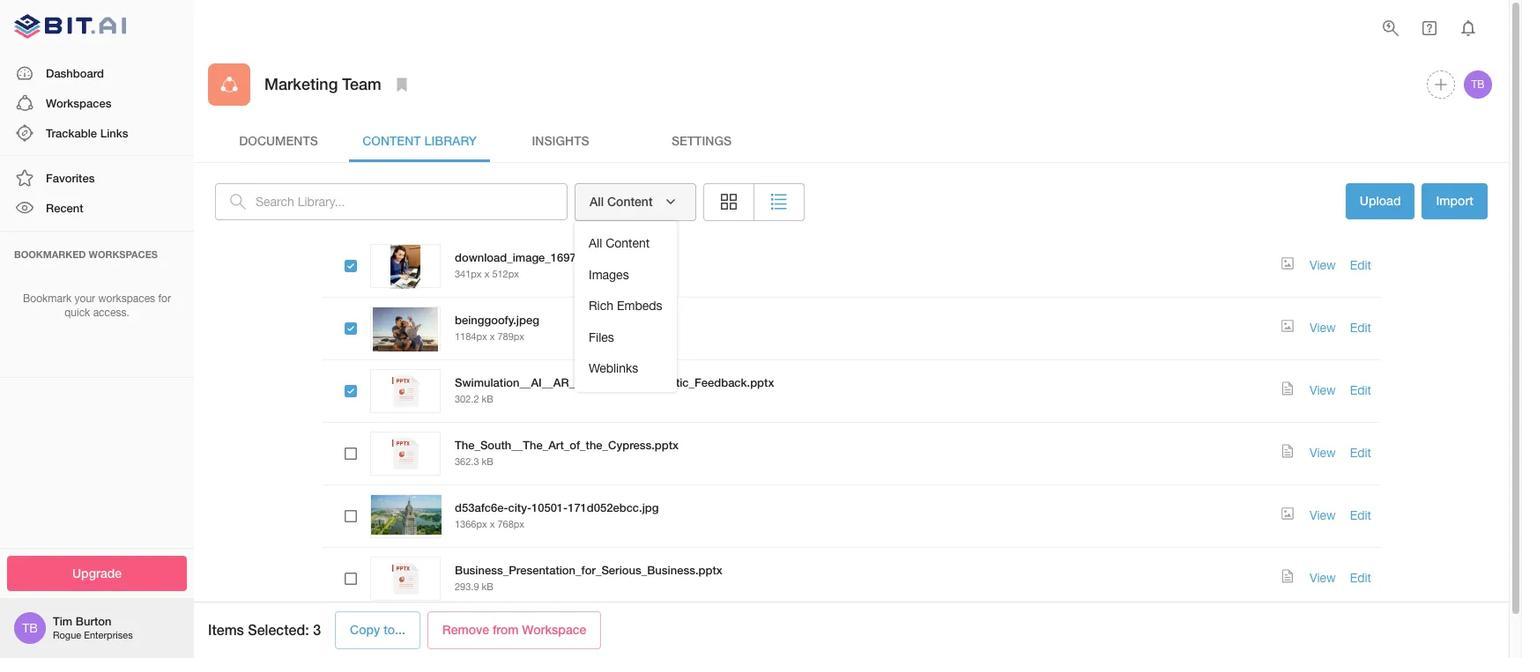 Task type: describe. For each thing, give the bounding box(es) containing it.
edit for d53afc6e-city-10501-171d052ebcc.jpg
[[1350, 508, 1372, 523]]

import button
[[1423, 183, 1488, 219]]

x for beinggoofy.jpeg
[[490, 331, 495, 342]]

enterprises
[[84, 631, 133, 641]]

copy to... button
[[335, 612, 420, 650]]

1184px
[[455, 331, 487, 342]]

recent button
[[0, 193, 194, 224]]

images
[[589, 268, 629, 282]]

dashboard
[[46, 66, 104, 80]]

files
[[589, 330, 614, 345]]

tab list containing documents
[[208, 120, 1495, 162]]

rich
[[589, 299, 614, 313]]

weblinks button
[[575, 354, 677, 385]]

d53afc6e-city-10501-171d052ebcc.jpg 1366px x 768px
[[455, 500, 659, 530]]

tim
[[53, 615, 72, 629]]

business_presentation_for_serious_business.pptx 293.9 kb
[[455, 563, 723, 592]]

team
[[342, 74, 382, 94]]

171d052ebcc.jpg
[[568, 500, 659, 515]]

swimulation__ai__ar__vr__vi__and_haptic_feedback.pptx 302.2 kb
[[455, 375, 774, 405]]

workspaces
[[46, 96, 111, 110]]

tb button
[[1462, 68, 1495, 101]]

view for business_presentation_for_serious_business.pptx
[[1310, 571, 1336, 585]]

512px
[[492, 269, 519, 279]]

weblinks
[[589, 362, 639, 376]]

3
[[313, 622, 321, 639]]

2 all content button from the top
[[575, 228, 677, 260]]

copy
[[350, 623, 380, 638]]

for
[[158, 292, 171, 305]]

x inside "d53afc6e-city-10501-171d052ebcc.jpg 1366px x 768px"
[[490, 519, 495, 530]]

remove from workspace button
[[427, 612, 602, 650]]

the_south__the_art_of_the_cypress.pptx
[[455, 438, 679, 452]]

workspace
[[522, 623, 587, 638]]

beinggoofy.jpeg
[[455, 313, 539, 327]]

content library
[[363, 133, 477, 148]]

upload
[[1360, 193, 1401, 208]]

workspaces
[[89, 248, 158, 260]]

upgrade button
[[7, 556, 187, 592]]

images button
[[575, 260, 677, 291]]

view link for beinggoofy.jpeg
[[1310, 321, 1336, 335]]

view link for d53afc6e-city-10501-171d052ebcc.jpg
[[1310, 508, 1336, 523]]

edit for business_presentation_for_serious_business.pptx
[[1350, 571, 1372, 585]]

view link for swimulation__ai__ar__vr__vi__and_haptic_feedback.pptx
[[1310, 383, 1336, 397]]

789px
[[498, 331, 525, 342]]

to...
[[384, 623, 405, 638]]

view for d53afc6e-city-10501-171d052ebcc.jpg
[[1310, 508, 1336, 523]]

edit link for swimulation__ai__ar__vr__vi__and_haptic_feedback.pptx
[[1350, 383, 1372, 397]]

burton
[[76, 615, 112, 629]]

edit for the_south__the_art_of_the_cypress.pptx
[[1350, 446, 1372, 460]]

rich embeds button
[[575, 291, 677, 323]]

view for the_south__the_art_of_the_cypress.pptx
[[1310, 446, 1336, 460]]

embeds
[[617, 299, 663, 313]]

1366px
[[455, 519, 487, 530]]

kb for swimulation__ai__ar__vr__vi__and_haptic_feedback.pptx
[[482, 394, 494, 405]]

view link for download_image_1697754168778.png
[[1310, 258, 1336, 272]]

d53afc6e-
[[455, 500, 508, 515]]

edit link for beinggoofy.jpeg
[[1350, 321, 1372, 335]]

download_image_1697754168778.png 341px x 512px
[[455, 250, 657, 279]]

rogue
[[53, 631, 81, 641]]

workspaces
[[98, 292, 155, 305]]

remove from workspace
[[442, 623, 587, 638]]

x for download_image_1697754168778.png
[[485, 269, 490, 279]]

all for 2nd the all content button from the bottom of the page
[[590, 194, 604, 209]]

selected:
[[248, 622, 309, 639]]

settings
[[672, 133, 732, 148]]

362.3
[[455, 457, 479, 467]]

kb for business_presentation_for_serious_business.pptx
[[482, 582, 494, 592]]

import
[[1437, 193, 1474, 208]]

download_image_1697754168778.png
[[455, 250, 657, 264]]

edit link for d53afc6e-city-10501-171d052ebcc.jpg
[[1350, 508, 1372, 523]]



Task type: locate. For each thing, give the bounding box(es) containing it.
kb inside the_south__the_art_of_the_cypress.pptx 362.3 kb
[[482, 457, 494, 467]]

swimulation__ai__ar__vr__vi__and_haptic_feedback.pptx
[[455, 375, 774, 389]]

edit link for business_presentation_for_serious_business.pptx
[[1350, 571, 1372, 585]]

all content for 1st the all content button from the bottom
[[589, 236, 650, 250]]

view link for business_presentation_for_serious_business.pptx
[[1310, 571, 1336, 585]]

6 view link from the top
[[1310, 571, 1336, 585]]

group
[[703, 183, 805, 221]]

293.9
[[455, 582, 479, 592]]

remove
[[442, 623, 489, 638]]

tim burton rogue enterprises
[[53, 615, 133, 641]]

Search Library... search field
[[256, 183, 568, 220]]

x inside "download_image_1697754168778.png 341px x 512px"
[[485, 269, 490, 279]]

1 edit link from the top
[[1350, 258, 1372, 272]]

view for download_image_1697754168778.png
[[1310, 258, 1336, 272]]

kb
[[482, 394, 494, 405], [482, 457, 494, 467], [482, 582, 494, 592]]

2 view link from the top
[[1310, 321, 1336, 335]]

rich embeds
[[589, 299, 663, 313]]

kb inside business_presentation_for_serious_business.pptx 293.9 kb
[[482, 582, 494, 592]]

1 vertical spatial x
[[490, 331, 495, 342]]

view
[[1310, 258, 1336, 272], [1310, 321, 1336, 335], [1310, 383, 1336, 397], [1310, 446, 1336, 460], [1310, 508, 1336, 523], [1310, 571, 1336, 585]]

4 edit link from the top
[[1350, 446, 1372, 460]]

edit for download_image_1697754168778.png
[[1350, 258, 1372, 272]]

2 edit from the top
[[1350, 321, 1372, 335]]

x left the 768px
[[490, 519, 495, 530]]

trackable links button
[[0, 118, 194, 148]]

1 view from the top
[[1310, 258, 1336, 272]]

edit for beinggoofy.jpeg
[[1350, 321, 1372, 335]]

0 vertical spatial kb
[[482, 394, 494, 405]]

city-
[[508, 500, 532, 515]]

5 view from the top
[[1310, 508, 1336, 523]]

bookmarked
[[14, 248, 86, 260]]

1 view link from the top
[[1310, 258, 1336, 272]]

trackable links
[[46, 126, 128, 140]]

2 view from the top
[[1310, 321, 1336, 335]]

5 edit link from the top
[[1350, 508, 1372, 523]]

all up images
[[589, 236, 602, 250]]

favorites button
[[0, 163, 194, 193]]

workspaces button
[[0, 88, 194, 118]]

view for beinggoofy.jpeg
[[1310, 321, 1336, 335]]

2 vertical spatial x
[[490, 519, 495, 530]]

library
[[424, 133, 477, 148]]

2 edit link from the top
[[1350, 321, 1372, 335]]

all content button up images
[[575, 228, 677, 260]]

kb right 302.2
[[482, 394, 494, 405]]

0 vertical spatial all
[[590, 194, 604, 209]]

bookmarked workspaces
[[14, 248, 158, 260]]

3 kb from the top
[[482, 582, 494, 592]]

kb right 362.3
[[482, 457, 494, 467]]

x right 341px
[[485, 269, 490, 279]]

trackable
[[46, 126, 97, 140]]

0 vertical spatial x
[[485, 269, 490, 279]]

insights link
[[490, 120, 631, 162]]

access.
[[93, 307, 129, 319]]

links
[[100, 126, 128, 140]]

all content button
[[575, 183, 696, 221], [575, 228, 677, 260]]

view link
[[1310, 258, 1336, 272], [1310, 321, 1336, 335], [1310, 383, 1336, 397], [1310, 446, 1336, 460], [1310, 508, 1336, 523], [1310, 571, 1336, 585]]

edit
[[1350, 258, 1372, 272], [1350, 321, 1372, 335], [1350, 383, 1372, 397], [1350, 446, 1372, 460], [1350, 508, 1372, 523], [1350, 571, 1372, 585]]

edit link
[[1350, 258, 1372, 272], [1350, 321, 1372, 335], [1350, 383, 1372, 397], [1350, 446, 1372, 460], [1350, 508, 1372, 523], [1350, 571, 1372, 585]]

tab list
[[208, 120, 1495, 162]]

3 edit link from the top
[[1350, 383, 1372, 397]]

insights
[[532, 133, 589, 148]]

bookmark your workspaces for quick access.
[[23, 292, 171, 319]]

favorites
[[46, 171, 95, 185]]

bookmark image
[[391, 74, 412, 95]]

2 vertical spatial content
[[606, 236, 650, 250]]

1 vertical spatial content
[[607, 194, 653, 209]]

from
[[493, 623, 519, 638]]

all up download_image_1697754168778.png
[[590, 194, 604, 209]]

1 vertical spatial kb
[[482, 457, 494, 467]]

0 vertical spatial content
[[363, 133, 421, 148]]

tb
[[1472, 78, 1485, 91], [22, 622, 38, 636]]

1 edit from the top
[[1350, 258, 1372, 272]]

4 view link from the top
[[1310, 446, 1336, 460]]

items selected: 3
[[208, 622, 321, 639]]

documents
[[239, 133, 318, 148]]

content library link
[[349, 120, 490, 162]]

x down beinggoofy.jpeg
[[490, 331, 495, 342]]

marketing team
[[265, 74, 382, 94]]

documents link
[[208, 120, 349, 162]]

2 vertical spatial kb
[[482, 582, 494, 592]]

recent
[[46, 201, 83, 215]]

kb right 293.9
[[482, 582, 494, 592]]

6 edit link from the top
[[1350, 571, 1372, 585]]

settings link
[[631, 120, 772, 162]]

kb for the_south__the_art_of_the_cypress.pptx
[[482, 457, 494, 467]]

4 edit from the top
[[1350, 446, 1372, 460]]

341px
[[455, 269, 482, 279]]

beinggoofy.jpeg 1184px x 789px
[[455, 313, 539, 342]]

the_south__the_art_of_the_cypress.pptx 362.3 kb
[[455, 438, 679, 467]]

your
[[75, 292, 95, 305]]

quick
[[65, 307, 90, 319]]

x inside beinggoofy.jpeg 1184px x 789px
[[490, 331, 495, 342]]

5 edit from the top
[[1350, 508, 1372, 523]]

view link for the_south__the_art_of_the_cypress.pptx
[[1310, 446, 1336, 460]]

0 horizontal spatial tb
[[22, 622, 38, 636]]

all content for 2nd the all content button from the bottom of the page
[[590, 194, 653, 209]]

view for swimulation__ai__ar__vr__vi__and_haptic_feedback.pptx
[[1310, 383, 1336, 397]]

302.2
[[455, 394, 479, 405]]

5 view link from the top
[[1310, 508, 1336, 523]]

files button
[[575, 323, 677, 354]]

1 all content button from the top
[[575, 183, 696, 221]]

business_presentation_for_serious_business.pptx
[[455, 563, 723, 577]]

3 view from the top
[[1310, 383, 1336, 397]]

edit link for download_image_1697754168778.png
[[1350, 258, 1372, 272]]

0 vertical spatial all content button
[[575, 183, 696, 221]]

content inside tab list
[[363, 133, 421, 148]]

4 view from the top
[[1310, 446, 1336, 460]]

copy to...
[[350, 623, 405, 638]]

marketing
[[265, 74, 338, 94]]

3 edit from the top
[[1350, 383, 1372, 397]]

0 vertical spatial tb
[[1472, 78, 1485, 91]]

edit link for the_south__the_art_of_the_cypress.pptx
[[1350, 446, 1372, 460]]

all
[[590, 194, 604, 209], [589, 236, 602, 250]]

6 view from the top
[[1310, 571, 1336, 585]]

kb inside swimulation__ai__ar__vr__vi__and_haptic_feedback.pptx 302.2 kb
[[482, 394, 494, 405]]

dashboard button
[[0, 58, 194, 88]]

items
[[208, 622, 244, 639]]

content
[[363, 133, 421, 148], [607, 194, 653, 209], [606, 236, 650, 250]]

10501-
[[532, 500, 568, 515]]

edit for swimulation__ai__ar__vr__vi__and_haptic_feedback.pptx
[[1350, 383, 1372, 397]]

768px
[[498, 519, 525, 530]]

tb inside button
[[1472, 78, 1485, 91]]

all for 1st the all content button from the bottom
[[589, 236, 602, 250]]

1 horizontal spatial tb
[[1472, 78, 1485, 91]]

upgrade
[[72, 566, 122, 581]]

all content button up images button
[[575, 183, 696, 221]]

3 view link from the top
[[1310, 383, 1336, 397]]

x
[[485, 269, 490, 279], [490, 331, 495, 342], [490, 519, 495, 530]]

1 kb from the top
[[482, 394, 494, 405]]

1 vertical spatial all content
[[589, 236, 650, 250]]

1 vertical spatial tb
[[22, 622, 38, 636]]

6 edit from the top
[[1350, 571, 1372, 585]]

1 vertical spatial all content button
[[575, 228, 677, 260]]

2 kb from the top
[[482, 457, 494, 467]]

0 vertical spatial all content
[[590, 194, 653, 209]]

1 vertical spatial all
[[589, 236, 602, 250]]

bookmark
[[23, 292, 72, 305]]



Task type: vqa. For each thing, say whether or not it's contained in the screenshot.
TB within button
yes



